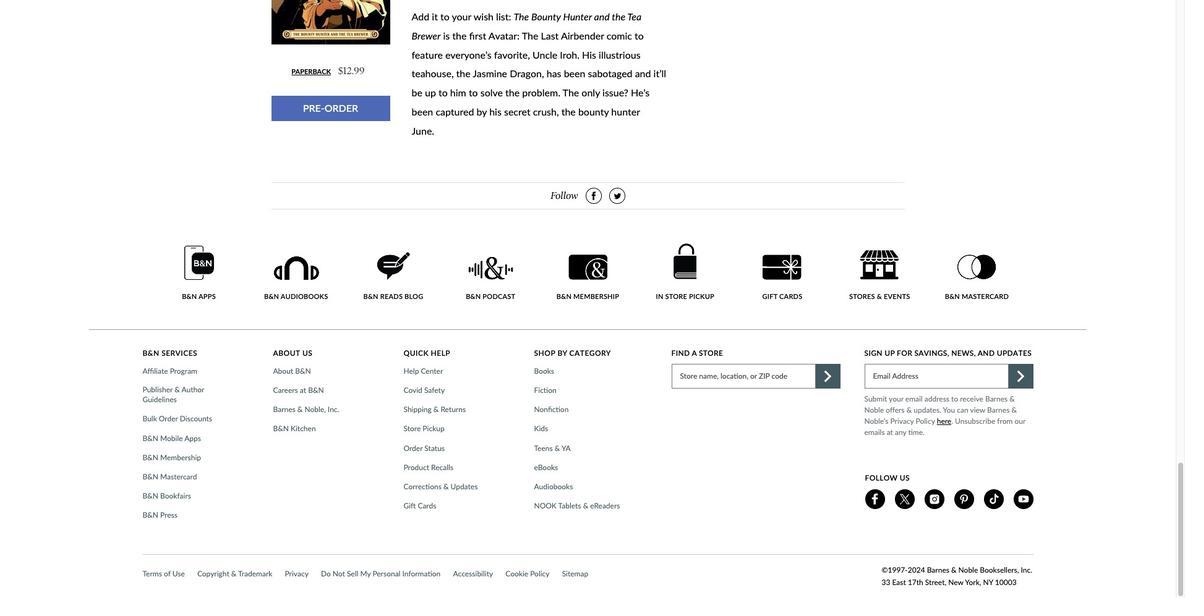 Task type: vqa. For each thing, say whether or not it's contained in the screenshot.


Task type: locate. For each thing, give the bounding box(es) containing it.
do                     not sell my personal information link
[[321, 570, 441, 579]]

him
[[450, 87, 466, 98]]

1 horizontal spatial store
[[680, 372, 698, 381]]

the bounty hunter and the tea brewer
[[412, 11, 642, 41]]

b&n inside b&n membership link
[[143, 453, 158, 463]]

street,
[[926, 578, 947, 588]]

order up "product" in the bottom of the page
[[404, 444, 423, 453]]

order right bulk
[[159, 415, 178, 424]]

in
[[656, 293, 664, 301]]

been up june. on the top of the page
[[412, 106, 433, 118]]

b&n for b&n mastercard
[[143, 473, 158, 482]]

events
[[884, 293, 911, 301]]

affiliate
[[143, 367, 168, 376]]

b&n inside b&n kitchen link
[[273, 425, 289, 434]]

1 horizontal spatial policy
[[916, 417, 935, 426]]

product recalls link
[[404, 463, 457, 473]]

about up the careers
[[273, 367, 293, 376]]

b&n up the affiliate
[[143, 349, 159, 358]]

0 vertical spatial about
[[273, 349, 300, 358]]

1 vertical spatial noble
[[959, 566, 978, 575]]

privacy inside submit your email address to receive barnes & noble offers & updates. you can view barnes & noble's privacy policy
[[891, 417, 914, 426]]

2 horizontal spatial and
[[978, 349, 995, 358]]

b&n for b&n membership
[[557, 293, 572, 301]]

find
[[672, 349, 690, 358]]

0 vertical spatial at
[[300, 386, 306, 395]]

inc.
[[1021, 566, 1033, 575]]

at right 'emails'
[[887, 428, 893, 437]]

my
[[360, 570, 371, 579]]

& inside publisher & author guidelines
[[175, 386, 180, 395]]

b&n left kitchen
[[273, 425, 289, 434]]

b&n inside b&n mastercard link
[[143, 473, 158, 482]]

barnes
[[986, 395, 1008, 404], [273, 405, 296, 415], [988, 406, 1010, 415], [927, 566, 950, 575]]

order
[[325, 102, 358, 114]]

uncle
[[533, 49, 558, 60]]

0 vertical spatial noble
[[865, 406, 884, 415]]

barnes up street,
[[927, 566, 950, 575]]

nook tablets & ereaders
[[534, 502, 620, 511]]

terms
[[143, 570, 162, 579]]

&
[[877, 293, 882, 301], [175, 386, 180, 395], [1010, 395, 1015, 404], [297, 405, 303, 415], [434, 405, 439, 415], [907, 406, 912, 415], [1012, 406, 1017, 415], [555, 444, 560, 453], [444, 483, 449, 492], [583, 502, 589, 511], [952, 566, 957, 575], [231, 570, 237, 579]]

0 vertical spatial privacy
[[891, 417, 914, 426]]

1 vertical spatial privacy
[[285, 570, 309, 579]]

shop by category
[[534, 349, 611, 358]]

b&n down us
[[295, 367, 311, 376]]

add it to your wish list:
[[412, 11, 514, 22]]

0 horizontal spatial up
[[425, 87, 436, 98]]

help down quick
[[404, 367, 419, 376]]

0 vertical spatial store
[[699, 349, 724, 358]]

about us
[[273, 349, 313, 358]]

b&n inside b&n mobile apps link
[[143, 434, 158, 443]]

0 vertical spatial the
[[514, 11, 529, 22]]

east
[[893, 578, 906, 588]]

b&n mobile apps
[[143, 434, 201, 443]]

1 vertical spatial up
[[885, 349, 895, 358]]

news,
[[952, 349, 976, 358]]

store down shipping
[[404, 425, 421, 434]]

b&n left podcast
[[466, 293, 481, 301]]

0 vertical spatial policy
[[916, 417, 935, 426]]

issue?
[[603, 87, 629, 98]]

privacy left do
[[285, 570, 309, 579]]

use
[[172, 570, 185, 579]]

1 horizontal spatial been
[[564, 68, 586, 79]]

store left name,
[[680, 372, 698, 381]]

noble inside ©1997-2024 barnes & noble booksellers, inc. 33 east 17th street, new york, ny 10003
[[959, 566, 978, 575]]

dragon,
[[510, 68, 544, 79]]

the right list:
[[514, 11, 529, 22]]

noble's
[[865, 417, 889, 426]]

& left the author
[[175, 386, 180, 395]]

iroh.
[[560, 49, 580, 60]]

& right copyright
[[231, 570, 237, 579]]

1 horizontal spatial noble
[[959, 566, 978, 575]]

0 horizontal spatial your
[[452, 11, 472, 22]]

up right be
[[425, 87, 436, 98]]

2 vertical spatial store
[[404, 425, 421, 434]]

comic
[[607, 30, 632, 41]]

and inside the bounty hunter and the tea brewer
[[594, 11, 610, 22]]

at right the careers
[[300, 386, 306, 395]]

terms of                     use link
[[143, 570, 185, 579]]

& right tablets
[[583, 502, 589, 511]]

illustrious
[[599, 49, 641, 60]]

0 vertical spatial been
[[564, 68, 586, 79]]

0 horizontal spatial and
[[594, 11, 610, 22]]

up left for
[[885, 349, 895, 358]]

b&n left membership
[[557, 293, 572, 301]]

sign up for savings, news, and updates
[[865, 349, 1032, 358]]

b&n kitchen link
[[273, 425, 320, 435]]

avatar: the last airbender -- the bounty hunter and the tea brewer image
[[271, 0, 390, 44]]

& left ya
[[555, 444, 560, 453]]

.
[[952, 417, 954, 426]]

b&n up b&n mastercard
[[143, 453, 158, 463]]

barnes & noble, inc. link
[[273, 405, 343, 415]]

and inside is the first avatar: the last airbender comic to feature everyone's favorite, uncle iroh. his illustrious teahouse, the jasmine dragon, has been sabotaged and it'll be up to him to solve the problem. the only issue? he's been captured by his secret crush, the bounty hunter june.
[[635, 68, 651, 79]]

help inside "link"
[[404, 367, 419, 376]]

0 horizontal spatial store
[[404, 425, 421, 434]]

1 vertical spatial been
[[412, 106, 433, 118]]

b&n kitchen
[[273, 425, 316, 434]]

address
[[925, 395, 950, 404]]

0 vertical spatial help
[[431, 349, 451, 358]]

you
[[943, 406, 956, 415]]

sitemap link
[[562, 570, 589, 579]]

b&n for b&n bookfairs
[[143, 492, 158, 501]]

& right 'stores'
[[877, 293, 882, 301]]

b&n inside b&n reads blog link
[[364, 293, 379, 301]]

careers at b&n
[[273, 386, 324, 395]]

york,
[[965, 578, 982, 588]]

sign
[[865, 349, 883, 358]]

Email Address text field
[[865, 364, 1009, 389]]

product
[[404, 463, 429, 473]]

b&n mastercard link
[[143, 473, 201, 483]]

b&n up b&n press
[[143, 492, 158, 501]]

1 vertical spatial store
[[680, 372, 698, 381]]

0 horizontal spatial policy
[[530, 570, 550, 579]]

privacy down offers
[[891, 417, 914, 426]]

copyright &                     trademark
[[197, 570, 273, 579]]

store for pickup
[[404, 425, 421, 434]]

1 horizontal spatial your
[[889, 395, 904, 404]]

not
[[333, 570, 345, 579]]

submit
[[865, 395, 888, 404]]

b&n left mastercard
[[945, 293, 960, 301]]

b&n press link
[[143, 511, 181, 521]]

noble inside submit your email address to receive barnes & noble offers & updates. you can view barnes & noble's privacy policy
[[865, 406, 884, 415]]

b&n inside b&n mastercard link
[[945, 293, 960, 301]]

b&n mastercard
[[143, 473, 197, 482]]

offers
[[886, 406, 905, 415]]

& up new
[[952, 566, 957, 575]]

1 vertical spatial help
[[404, 367, 419, 376]]

terms of                     use
[[143, 570, 185, 579]]

cookie
[[506, 570, 529, 579]]

crush,
[[533, 106, 559, 118]]

& down careers at b&n link
[[297, 405, 303, 415]]

policy
[[916, 417, 935, 426], [530, 570, 550, 579]]

the right crush,
[[562, 106, 576, 118]]

the left last
[[522, 30, 539, 41]]

0 vertical spatial up
[[425, 87, 436, 98]]

1 vertical spatial your
[[889, 395, 904, 404]]

nonfiction link
[[534, 405, 573, 415]]

b&n up b&n bookfairs
[[143, 473, 158, 482]]

0 horizontal spatial order
[[159, 415, 178, 424]]

1 vertical spatial about
[[273, 367, 293, 376]]

and left it'll
[[635, 68, 651, 79]]

and right news,
[[978, 349, 995, 358]]

safety
[[424, 386, 445, 395]]

b&n left press
[[143, 511, 158, 521]]

1 horizontal spatial order
[[404, 444, 423, 453]]

b&n inside b&n membership link
[[557, 293, 572, 301]]

location,
[[721, 372, 749, 381]]

b&n left audiobooks
[[264, 293, 279, 301]]

any time.
[[895, 428, 925, 437]]

noble down "submit"
[[865, 406, 884, 415]]

cards
[[418, 502, 436, 511]]

2 about from the top
[[273, 367, 293, 376]]

1 horizontal spatial and
[[635, 68, 651, 79]]

b&n for b&n kitchen
[[273, 425, 289, 434]]

order status
[[404, 444, 445, 453]]

by
[[477, 106, 487, 118]]

0 horizontal spatial noble
[[865, 406, 884, 415]]

1 horizontal spatial privacy
[[891, 417, 914, 426]]

b&n podcast
[[466, 293, 516, 301]]

nook tablets & ereaders link
[[534, 502, 624, 512]]

been down the iroh. on the top of the page
[[564, 68, 586, 79]]

sitemap
[[562, 570, 589, 579]]

updates
[[997, 349, 1032, 358]]

updates
[[451, 483, 478, 492]]

17th
[[908, 578, 924, 588]]

b&n inside b&n audiobooks link
[[264, 293, 279, 301]]

1 about from the top
[[273, 349, 300, 358]]

the up secret
[[506, 87, 520, 98]]

about for about b&n
[[273, 367, 293, 376]]

barnes up "from"
[[988, 406, 1010, 415]]

b&n inside b&n podcast link
[[466, 293, 481, 301]]

do                     not sell my personal information
[[321, 570, 441, 579]]

store right the a
[[699, 349, 724, 358]]

store pickup
[[404, 425, 445, 434]]

b&n left 'apps'
[[182, 293, 197, 301]]

follow
[[551, 190, 578, 202]]

b&n left reads
[[364, 293, 379, 301]]

the left tea
[[612, 11, 626, 22]]

your up offers
[[889, 395, 904, 404]]

up inside is the first avatar: the last airbender comic to feature everyone's favorite, uncle iroh. his illustrious teahouse, the jasmine dragon, has been sabotaged and it'll be up to him to solve the problem. the only issue? he's been captured by his secret crush, the bounty hunter june.
[[425, 87, 436, 98]]

0 horizontal spatial at
[[300, 386, 306, 395]]

list:
[[496, 11, 511, 22]]

policy inside submit your email address to receive barnes & noble offers & updates. you can view barnes & noble's privacy policy
[[916, 417, 935, 426]]

b&n inside b&n apps link
[[182, 293, 197, 301]]

1 vertical spatial and
[[635, 68, 651, 79]]

to up 'you' at bottom
[[952, 395, 959, 404]]

1 vertical spatial policy
[[530, 570, 550, 579]]

1 horizontal spatial at
[[887, 428, 893, 437]]

1 horizontal spatial up
[[885, 349, 895, 358]]

help up center
[[431, 349, 451, 358]]

to inside submit your email address to receive barnes & noble offers & updates. you can view barnes & noble's privacy policy
[[952, 395, 959, 404]]

& left updates
[[444, 483, 449, 492]]

policy down updates.
[[916, 417, 935, 426]]

noble up york,
[[959, 566, 978, 575]]

the inside the bounty hunter and the tea brewer
[[514, 11, 529, 22]]

0 horizontal spatial privacy
[[285, 570, 309, 579]]

about up 'about b&n'
[[273, 349, 300, 358]]

trademark
[[238, 570, 273, 579]]

0 horizontal spatial help
[[404, 367, 419, 376]]

your left wish
[[452, 11, 472, 22]]

blog
[[405, 293, 424, 301]]

1 vertical spatial at
[[887, 428, 893, 437]]

$12.99
[[339, 65, 365, 77]]

ereaders
[[590, 502, 620, 511]]

b&n
[[182, 293, 197, 301], [264, 293, 279, 301], [364, 293, 379, 301], [466, 293, 481, 301], [557, 293, 572, 301], [945, 293, 960, 301], [143, 349, 159, 358], [295, 367, 311, 376], [308, 386, 324, 395], [273, 425, 289, 434], [143, 434, 158, 443], [143, 453, 158, 463], [143, 473, 158, 482], [143, 492, 158, 501], [143, 511, 158, 521]]

0 vertical spatial and
[[594, 11, 610, 22]]

fiction
[[534, 386, 557, 395]]

0 vertical spatial order
[[159, 415, 178, 424]]

careers
[[273, 386, 298, 395]]

policy right cookie
[[530, 570, 550, 579]]

and right hunter
[[594, 11, 610, 22]]

b&n inside b&n bookfairs link
[[143, 492, 158, 501]]

hunter
[[612, 106, 640, 118]]

books
[[534, 367, 554, 376]]

only
[[582, 87, 600, 98]]

b&n up noble, inc.
[[308, 386, 324, 395]]

the left only
[[563, 87, 579, 98]]

©1997-2024 barnes & noble booksellers, inc. 33 east 17th street, new york, ny 10003
[[882, 566, 1033, 588]]

b&n down bulk
[[143, 434, 158, 443]]



Task type: describe. For each thing, give the bounding box(es) containing it.
mobile
[[160, 434, 183, 443]]

b&n membership link
[[143, 453, 205, 463]]

b&n for b&n podcast
[[466, 293, 481, 301]]

& up our
[[1012, 406, 1017, 415]]

to right him
[[469, 87, 478, 98]]

the right is
[[453, 30, 467, 41]]

barnes inside ©1997-2024 barnes & noble booksellers, inc. 33 east 17th street, new york, ny 10003
[[927, 566, 950, 575]]

barnes & noble, inc.
[[273, 405, 339, 415]]

podcast
[[483, 293, 516, 301]]

publisher & author guidelines link
[[143, 386, 242, 406]]

barnes up view
[[986, 395, 1008, 404]]

b&n for b&n mobile apps
[[143, 434, 158, 443]]

barnes down the careers
[[273, 405, 296, 415]]

copyright
[[197, 570, 229, 579]]

to right it
[[441, 11, 450, 22]]

privacy link
[[285, 570, 309, 579]]

to down tea
[[635, 30, 644, 41]]

code
[[772, 372, 788, 381]]

2 horizontal spatial store
[[699, 349, 724, 358]]

services
[[162, 349, 197, 358]]

b&n for b&n mastercard
[[945, 293, 960, 301]]

has
[[547, 68, 562, 79]]

b&n audiobooks
[[264, 293, 328, 301]]

cards
[[780, 293, 803, 301]]

press
[[160, 511, 178, 521]]

stores & events link
[[847, 251, 913, 301]]

order inside "link"
[[159, 415, 178, 424]]

pickup
[[689, 293, 715, 301]]

b&n inside careers at b&n link
[[308, 386, 324, 395]]

& up "from"
[[1010, 395, 1015, 404]]

2 vertical spatial and
[[978, 349, 995, 358]]

about b&n link
[[273, 367, 315, 377]]

apps
[[199, 293, 216, 301]]

pickup
[[423, 425, 445, 434]]

from
[[998, 417, 1013, 426]]

unsubscribe
[[955, 417, 996, 426]]

pre-order
[[303, 102, 358, 114]]

apps
[[185, 434, 201, 443]]

solve
[[481, 87, 503, 98]]

0 horizontal spatial been
[[412, 106, 433, 118]]

shipping & returns
[[404, 405, 466, 415]]

Store name, location, or ZIP                                 code text field
[[672, 364, 816, 389]]

1 horizontal spatial help
[[431, 349, 451, 358]]

b&n apps
[[182, 293, 216, 301]]

b&n for b&n audiobooks
[[264, 293, 279, 301]]

to left him
[[439, 87, 448, 98]]

1 vertical spatial order
[[404, 444, 423, 453]]

covid safety link
[[404, 386, 449, 396]]

about b&n
[[273, 367, 311, 376]]

your inside submit your email address to receive barnes & noble offers & updates. you can view barnes & noble's privacy policy
[[889, 395, 904, 404]]

bulk order discounts link
[[143, 415, 216, 425]]

do
[[321, 570, 331, 579]]

bounty
[[532, 11, 561, 22]]

the inside the bounty hunter and the tea brewer
[[612, 11, 626, 22]]

covid
[[404, 386, 423, 395]]

he's
[[631, 87, 650, 98]]

bookfairs
[[160, 492, 191, 501]]

b&n for b&n apps
[[182, 293, 197, 301]]

returns
[[441, 405, 466, 415]]

0 vertical spatial your
[[452, 11, 472, 22]]

copyright &                     trademark link
[[197, 570, 273, 579]]

& inside ©1997-2024 barnes & noble booksellers, inc. 33 east 17th street, new york, ny 10003
[[952, 566, 957, 575]]

10003
[[995, 578, 1017, 588]]

ebooks
[[534, 463, 558, 473]]

b&n for b&n membership
[[143, 453, 158, 463]]

the down 'everyone's'
[[456, 68, 471, 79]]

sell
[[347, 570, 359, 579]]

is the first avatar: the last airbender comic to feature everyone's favorite, uncle iroh. his illustrious teahouse, the jasmine dragon, has been sabotaged and it'll be up to him to solve the problem. the only issue? he's been captured by his secret crush, the bounty hunter june.
[[412, 30, 667, 137]]

kids
[[534, 425, 548, 434]]

books link
[[534, 367, 558, 377]]

b&n for b&n press
[[143, 511, 158, 521]]

1 vertical spatial the
[[522, 30, 539, 41]]

©1997-
[[882, 566, 908, 575]]

it'll
[[654, 68, 667, 79]]

b&n for b&n reads blog
[[364, 293, 379, 301]]

airbender
[[561, 30, 604, 41]]

us
[[303, 349, 313, 358]]

b&n for b&n services
[[143, 349, 159, 358]]

about for about us
[[273, 349, 300, 358]]

address
[[893, 372, 919, 381]]

gift cards
[[404, 502, 436, 511]]

follow us
[[865, 474, 910, 483]]

recalls
[[431, 463, 454, 473]]

at inside the . unsubscribe from our emails at                         any time.
[[887, 428, 893, 437]]

& down email
[[907, 406, 912, 415]]

personal
[[373, 570, 401, 579]]

ebooks link
[[534, 463, 562, 473]]

teahouse,
[[412, 68, 454, 79]]

it
[[432, 11, 438, 22]]

b&n bookfairs
[[143, 492, 191, 501]]

bulk
[[143, 415, 157, 424]]

gift cards
[[763, 293, 803, 301]]

submit your email address to receive barnes & noble offers & updates. you can view barnes & noble's privacy policy
[[865, 395, 1017, 426]]

2 vertical spatial the
[[563, 87, 579, 98]]

corrections
[[404, 483, 442, 492]]

a
[[692, 349, 697, 358]]

help center link
[[404, 367, 447, 377]]

jasmine
[[473, 68, 507, 79]]

b&n reads blog link
[[360, 253, 427, 301]]

audiobooks link
[[534, 483, 577, 493]]

last
[[541, 30, 559, 41]]

b&n apps link
[[166, 245, 232, 301]]

us
[[900, 474, 910, 483]]

cookie                     policy link
[[506, 570, 550, 579]]

bounty
[[578, 106, 609, 118]]

store for name,
[[680, 372, 698, 381]]

june.
[[412, 125, 434, 137]]

cookie                     policy
[[506, 570, 550, 579]]

nonfiction
[[534, 405, 569, 415]]

membership
[[574, 293, 619, 301]]

& left returns
[[434, 405, 439, 415]]

updates.
[[914, 406, 942, 415]]

find a store
[[672, 349, 724, 358]]

email
[[906, 395, 923, 404]]

order status link
[[404, 444, 449, 454]]

store name, location, or zip                                 code
[[680, 372, 788, 381]]

b&n inside about b&n link
[[295, 367, 311, 376]]

b&n membership
[[143, 453, 201, 463]]

covid safety
[[404, 386, 445, 395]]

. unsubscribe from our emails at                         any time.
[[865, 417, 1026, 437]]

his
[[582, 49, 596, 60]]



